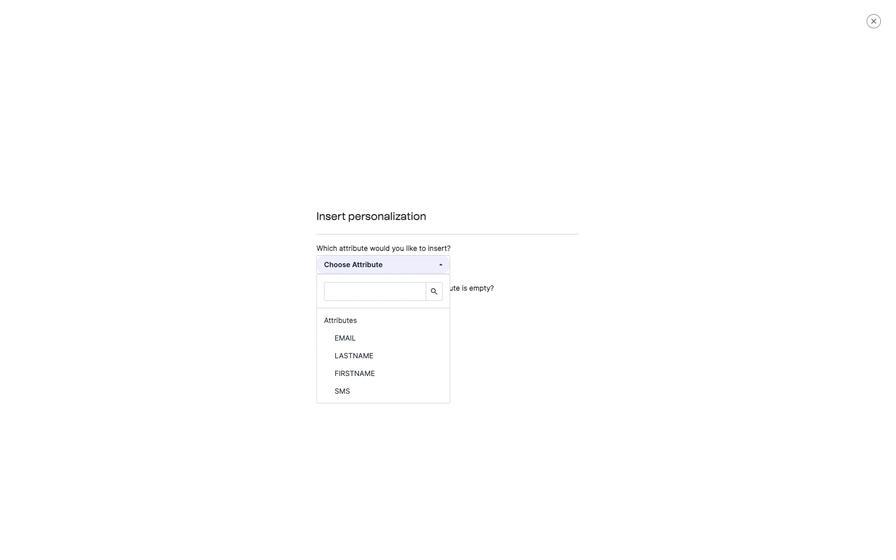 Task type: describe. For each thing, give the bounding box(es) containing it.
would
[[370, 244, 390, 253]]

the right the if on the bottom of page
[[418, 284, 429, 292]]

1 horizontal spatial recipients
[[440, 403, 469, 410]]

arrow right image
[[872, 12, 879, 19]]

1 vertical spatial is
[[462, 284, 467, 292]]

short
[[292, 264, 308, 272]]

choose for choose attribute
[[324, 260, 350, 269]]

name
[[292, 403, 309, 410]]

gmail
[[379, 275, 395, 282]]

next step
[[837, 12, 871, 20]]

clients,
[[344, 275, 365, 282]]

35
[[343, 264, 351, 272]]

[DEFAULT_FROM_NAME] text field
[[270, 380, 730, 398]]

feature
[[698, 264, 719, 272]]

1 horizontal spatial campaign
[[525, 339, 554, 347]]

shown
[[365, 339, 384, 347]]

1 of from the left
[[456, 264, 462, 272]]

0 horizontal spatial will
[[457, 275, 467, 282]]

company
[[340, 403, 366, 410]]

attributes
[[324, 316, 357, 325]]

insert personalization
[[317, 210, 427, 223]]

inbox,
[[561, 275, 578, 282]]

is inside write a short text (about 35 characters) that gives an overview of the content of your email. this will significantly increase your opening rate. this feature is supported by most email clients, like gmail and yahoo. the text will be displayed in your recipient's inbox, just below the subject.
[[721, 264, 725, 272]]

address
[[323, 339, 346, 347]]

most
[[311, 275, 326, 282]]

used
[[394, 284, 410, 292]]

insert button
[[317, 330, 351, 347]]

below
[[592, 275, 610, 282]]

0 horizontal spatial email
[[305, 339, 321, 347]]

1 horizontal spatial to
[[388, 403, 394, 410]]

which for which value should be used if the attribute is empty?
[[317, 284, 337, 292]]

2 vertical spatial in
[[514, 403, 519, 410]]

email.
[[521, 264, 539, 272]]

by
[[302, 275, 309, 282]]

write a short text (about 35 characters) that gives an overview of the content of your email. this will significantly increase your opening rate. this feature is supported by most email clients, like gmail and yahoo. the text will be displayed in your recipient's inbox, just below the subject.
[[270, 264, 725, 282]]

the left insert button
[[294, 339, 304, 347]]

your up subject. at the right of page
[[629, 264, 642, 272]]

next step button
[[830, 7, 886, 25]]

content
[[475, 264, 497, 272]]

inbox
[[438, 339, 453, 347]]

insert for insert personalization
[[317, 210, 346, 223]]

2 vertical spatial be
[[356, 339, 363, 347]]

inbox.
[[536, 403, 553, 410]]

email inside write a short text (about 35 characters) that gives an overview of the content of your email. this will significantly increase your opening rate. this feature is supported by most email clients, like gmail and yahoo. the text will be displayed in your recipient's inbox, just below the subject.
[[327, 275, 343, 282]]

enter a name (e.g. your company name) to help campaign recipients recognize you in their inbox.
[[270, 403, 553, 410]]

1 this from the left
[[540, 264, 553, 272]]

significantly
[[566, 264, 601, 272]]

the down increase
[[612, 275, 621, 282]]

they
[[473, 339, 486, 347]]

1 horizontal spatial like
[[406, 244, 417, 253]]

should
[[359, 284, 381, 292]]

choose the email address to be shown in your recipients inbox when they receive your campaign or
[[270, 339, 562, 347]]

0 horizontal spatial you
[[392, 244, 404, 253]]

if
[[412, 284, 416, 292]]

gives
[[402, 264, 417, 272]]

insert for insert
[[324, 334, 344, 343]]

in inside write a short text (about 35 characters) that gives an overview of the content of your email. this will significantly increase your opening rate. this feature is supported by most email clients, like gmail and yahoo. the text will be displayed in your recipient's inbox, just below the subject.
[[507, 275, 512, 282]]

empty?
[[469, 284, 494, 292]]

your right (e.g. at the left
[[325, 403, 338, 410]]

0 horizontal spatial in
[[386, 339, 391, 347]]

name)
[[368, 403, 387, 410]]

0 vertical spatial text
[[309, 264, 321, 272]]

a for write
[[287, 264, 290, 272]]

choose attribute button
[[317, 256, 450, 273]]

next
[[837, 12, 853, 20]]

like inside write a short text (about 35 characters) that gives an overview of the content of your email. this will significantly increase your opening rate. this feature is supported by most email clients, like gmail and yahoo. the text will be displayed in your recipient's inbox, just below the subject.
[[367, 275, 377, 282]]



Task type: vqa. For each thing, say whether or not it's contained in the screenshot.
second the "Which" from the bottom
yes



Task type: locate. For each thing, give the bounding box(es) containing it.
1 vertical spatial attribute
[[431, 284, 460, 292]]

is
[[721, 264, 725, 272], [462, 284, 467, 292]]

is left empty?
[[462, 284, 467, 292]]

you down the [default_from_name] text box
[[501, 403, 512, 410]]

email
[[335, 334, 356, 343]]

when
[[455, 339, 471, 347]]

0 vertical spatial to
[[419, 244, 426, 253]]

0 vertical spatial is
[[721, 264, 725, 272]]

0 vertical spatial campaign
[[525, 339, 554, 347]]

supported
[[270, 275, 300, 282]]

0 vertical spatial which
[[317, 244, 337, 253]]

email left address
[[305, 339, 321, 347]]

overview
[[428, 264, 454, 272]]

1 vertical spatial you
[[501, 403, 512, 410]]

0 vertical spatial choose
[[324, 260, 350, 269]]

firstname link
[[317, 365, 450, 382]]

0 vertical spatial recipients
[[407, 339, 436, 347]]

2 horizontal spatial to
[[419, 244, 426, 253]]

recipients left inbox
[[407, 339, 436, 347]]

of up displayed
[[499, 264, 505, 272]]

personalization
[[348, 210, 427, 223]]

to left help
[[388, 403, 394, 410]]

2 a from the top
[[287, 403, 291, 410]]

1 vertical spatial in
[[386, 339, 391, 347]]

or
[[555, 339, 562, 347]]

0 horizontal spatial campaign
[[410, 403, 439, 410]]

2 vertical spatial to
[[388, 403, 394, 410]]

1 vertical spatial will
[[457, 275, 467, 282]]

lastname link
[[317, 347, 450, 365]]

insert
[[317, 210, 346, 223], [324, 334, 344, 343]]

0 horizontal spatial recipients
[[407, 339, 436, 347]]

(e.g.
[[310, 403, 323, 410]]

your
[[507, 264, 520, 272], [629, 264, 642, 272], [514, 275, 527, 282], [392, 339, 405, 347], [511, 339, 524, 347], [325, 403, 338, 410]]

attribute
[[352, 260, 383, 269]]

be up empty?
[[468, 275, 476, 282]]

1 vertical spatial to
[[348, 339, 354, 347]]

receive
[[488, 339, 509, 347]]

in right displayed
[[507, 275, 512, 282]]

1 horizontal spatial be
[[383, 284, 392, 292]]

lastname
[[335, 351, 374, 360]]

1 vertical spatial recipients
[[440, 403, 469, 410]]

attribute
[[339, 244, 368, 253], [431, 284, 460, 292]]

Campaign name search field
[[325, 283, 422, 300]]

0 vertical spatial you
[[392, 244, 404, 253]]

0 vertical spatial a
[[287, 264, 290, 272]]

1 vertical spatial campaign
[[410, 403, 439, 410]]

1 horizontal spatial is
[[721, 264, 725, 272]]

recipients left recognize
[[440, 403, 469, 410]]

this right rate.
[[684, 264, 696, 272]]

0 horizontal spatial this
[[540, 264, 553, 272]]

a right write
[[287, 264, 290, 272]]

in left their
[[514, 403, 519, 410]]

like up should
[[367, 275, 377, 282]]

of right overview
[[456, 264, 462, 272]]

None text field
[[277, 245, 652, 256], [317, 296, 450, 313], [277, 245, 652, 256], [317, 296, 450, 313]]

which up (about
[[317, 244, 337, 253]]

0 vertical spatial email
[[327, 275, 343, 282]]

email link
[[317, 329, 450, 347]]

your down email.
[[514, 275, 527, 282]]

1 horizontal spatial you
[[501, 403, 512, 410]]

recipients
[[407, 339, 436, 347], [440, 403, 469, 410]]

you
[[392, 244, 404, 253], [501, 403, 512, 410]]

choose
[[324, 260, 350, 269], [270, 339, 292, 347]]

0 horizontal spatial text
[[309, 264, 321, 272]]

this
[[540, 264, 553, 272], [684, 264, 696, 272]]

is right feature
[[721, 264, 725, 272]]

the
[[463, 264, 473, 272], [612, 275, 621, 282], [418, 284, 429, 292], [294, 339, 304, 347]]

a
[[287, 264, 290, 272], [287, 403, 291, 410]]

sms
[[335, 387, 350, 396]]

that
[[388, 264, 400, 272]]

in up 'lastname' link
[[386, 339, 391, 347]]

0 horizontal spatial to
[[348, 339, 354, 347]]

insert?
[[428, 244, 451, 253]]

value
[[339, 284, 357, 292]]

attribute up choose attribute
[[339, 244, 368, 253]]

their
[[521, 403, 534, 410]]

the left content
[[463, 264, 473, 272]]

0 horizontal spatial like
[[367, 275, 377, 282]]

text
[[309, 264, 321, 272], [444, 275, 455, 282]]

increase
[[602, 264, 627, 272]]

subject.
[[623, 275, 646, 282]]

1 vertical spatial be
[[383, 284, 392, 292]]

2 horizontal spatial be
[[468, 275, 476, 282]]

1 horizontal spatial in
[[507, 275, 512, 282]]

1 horizontal spatial choose
[[324, 260, 350, 269]]

just
[[580, 275, 591, 282]]

an
[[419, 264, 426, 272]]

your up 'lastname' link
[[392, 339, 405, 347]]

1 which from the top
[[317, 244, 337, 253]]

the
[[431, 275, 442, 282]]

your right receive
[[511, 339, 524, 347]]

search image
[[430, 287, 439, 296]]

to up lastname
[[348, 339, 354, 347]]

rate.
[[669, 264, 682, 272]]

2 horizontal spatial in
[[514, 403, 519, 410]]

0 horizontal spatial be
[[356, 339, 363, 347]]

write
[[270, 264, 285, 272]]

of
[[456, 264, 462, 272], [499, 264, 505, 272]]

0 horizontal spatial of
[[456, 264, 462, 272]]

to
[[419, 244, 426, 253], [348, 339, 354, 347], [388, 403, 394, 410]]

will right the
[[457, 275, 467, 282]]

in
[[507, 275, 512, 282], [386, 339, 391, 347], [514, 403, 519, 410]]

insert inside button
[[324, 334, 344, 343]]

a right the enter at the left bottom of page
[[287, 403, 291, 410]]

1 vertical spatial text
[[444, 275, 455, 282]]

choose inside button
[[324, 260, 350, 269]]

help
[[396, 403, 409, 410]]

2 of from the left
[[499, 264, 505, 272]]

0 vertical spatial be
[[468, 275, 476, 282]]

1 vertical spatial like
[[367, 275, 377, 282]]

(about
[[322, 264, 342, 272]]

campaign right help
[[410, 403, 439, 410]]

text right the
[[444, 275, 455, 282]]

recipient's
[[529, 275, 559, 282]]

email
[[327, 275, 343, 282], [305, 339, 321, 347]]

characters)
[[353, 264, 386, 272]]

1 vertical spatial choose
[[270, 339, 292, 347]]

1 horizontal spatial this
[[684, 264, 696, 272]]

1 horizontal spatial will
[[554, 264, 564, 272]]

1 horizontal spatial email
[[327, 275, 343, 282]]

be inside write a short text (about 35 characters) that gives an overview of the content of your email. this will significantly increase your opening rate. this feature is supported by most email clients, like gmail and yahoo. the text will be displayed in your recipient's inbox, just below the subject.
[[468, 275, 476, 282]]

1 vertical spatial a
[[287, 403, 291, 410]]

2 which from the top
[[317, 284, 337, 292]]

campaign
[[525, 339, 554, 347], [410, 403, 439, 410]]

0 vertical spatial like
[[406, 244, 417, 253]]

0 vertical spatial attribute
[[339, 244, 368, 253]]

recognize
[[471, 403, 500, 410]]

text up most
[[309, 264, 321, 272]]

email down (about
[[327, 275, 343, 282]]

enter
[[270, 403, 285, 410]]

1 vertical spatial email
[[305, 339, 321, 347]]

and
[[397, 275, 408, 282]]

opening
[[644, 264, 667, 272]]

displayed
[[478, 275, 506, 282]]

you right 'would'
[[392, 244, 404, 253]]

search button
[[426, 283, 442, 300]]

which
[[317, 244, 337, 253], [317, 284, 337, 292]]

1 vertical spatial which
[[317, 284, 337, 292]]

this up 'recipient's'
[[540, 264, 553, 272]]

a inside write a short text (about 35 characters) that gives an overview of the content of your email. this will significantly increase your opening rate. this feature is supported by most email clients, like gmail and yahoo. the text will be displayed in your recipient's inbox, just below the subject.
[[287, 264, 290, 272]]

like up "gives"
[[406, 244, 417, 253]]

which attribute would you like to insert?
[[317, 244, 451, 253]]

which for which attribute would you like to insert?
[[317, 244, 337, 253]]

choose for choose the email address to be shown in your recipients inbox when they receive your campaign or
[[270, 339, 292, 347]]

0 vertical spatial insert
[[317, 210, 346, 223]]

sms link
[[317, 382, 450, 400]]

which down most
[[317, 284, 337, 292]]

like
[[406, 244, 417, 253], [367, 275, 377, 282]]

choose attribute
[[324, 260, 383, 269]]

1 horizontal spatial of
[[499, 264, 505, 272]]

0 horizontal spatial attribute
[[339, 244, 368, 253]]

attribute down the
[[431, 284, 460, 292]]

will up 'inbox,' in the right of the page
[[554, 264, 564, 272]]

0 horizontal spatial is
[[462, 284, 467, 292]]

1 a from the top
[[287, 264, 290, 272]]

yahoo.
[[409, 275, 429, 282]]

be down gmail
[[383, 284, 392, 292]]

a for enter
[[287, 403, 291, 410]]

to left "insert?"
[[419, 244, 426, 253]]

2 this from the left
[[684, 264, 696, 272]]

0 vertical spatial will
[[554, 264, 564, 272]]

be up lastname
[[356, 339, 363, 347]]

0 horizontal spatial choose
[[270, 339, 292, 347]]

your left email.
[[507, 264, 520, 272]]

which value should be used if the attribute is empty?
[[317, 284, 494, 292]]

step
[[855, 12, 871, 20]]

firstname
[[335, 369, 375, 378]]

campaign left or at right
[[525, 339, 554, 347]]

0 vertical spatial in
[[507, 275, 512, 282]]

1 horizontal spatial attribute
[[431, 284, 460, 292]]

be
[[468, 275, 476, 282], [383, 284, 392, 292], [356, 339, 363, 347]]

1 vertical spatial insert
[[324, 334, 344, 343]]

1 horizontal spatial text
[[444, 275, 455, 282]]

will
[[554, 264, 564, 272], [457, 275, 467, 282]]



